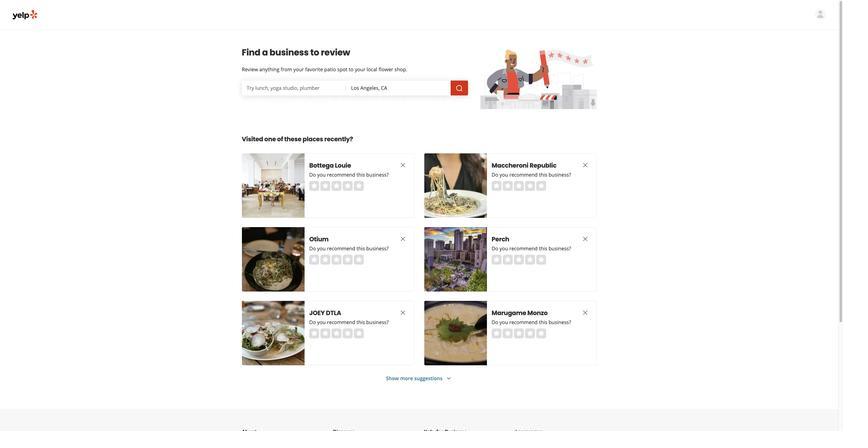 Task type: locate. For each thing, give the bounding box(es) containing it.
marugame monzo
[[492, 309, 548, 318]]

do down maccheroni
[[492, 172, 498, 178]]

this for joey dtla
[[357, 319, 365, 326]]

0 horizontal spatial to
[[310, 47, 319, 59]]

do for bottega louie
[[309, 172, 316, 178]]

do for otium
[[309, 245, 316, 252]]

rating element down dtla
[[309, 329, 364, 339]]

to right spot
[[349, 66, 354, 73]]

this down perch link
[[539, 245, 547, 252]]

do you recommend this business?
[[309, 172, 389, 178], [492, 172, 571, 178], [309, 245, 389, 252], [492, 245, 571, 252], [309, 319, 389, 326], [492, 319, 571, 326]]

maria w. image
[[815, 9, 826, 20]]

business? down the republic
[[549, 172, 571, 178]]

rating element down perch link
[[492, 255, 546, 265]]

business? for otium
[[366, 245, 389, 252]]

this for maccheroni republic
[[539, 172, 547, 178]]

rating element for otium
[[309, 255, 364, 265]]

this down the republic
[[539, 172, 547, 178]]

this for marugame monzo
[[539, 319, 547, 326]]

perch link
[[492, 235, 569, 244]]

show
[[386, 375, 399, 382]]

dismiss card image for marugame monzo
[[582, 309, 589, 317]]

your
[[293, 66, 304, 73], [355, 66, 366, 73]]

None radio
[[320, 181, 330, 191], [332, 181, 341, 191], [514, 181, 524, 191], [525, 181, 535, 191], [343, 255, 353, 265], [354, 255, 364, 265], [492, 255, 502, 265], [503, 255, 513, 265], [525, 255, 535, 265], [309, 329, 319, 339], [320, 329, 330, 339], [332, 329, 341, 339], [343, 329, 353, 339], [503, 329, 513, 339], [514, 329, 524, 339], [536, 329, 546, 339], [320, 181, 330, 191], [332, 181, 341, 191], [514, 181, 524, 191], [525, 181, 535, 191], [343, 255, 353, 265], [354, 255, 364, 265], [492, 255, 502, 265], [503, 255, 513, 265], [525, 255, 535, 265], [309, 329, 319, 339], [320, 329, 330, 339], [332, 329, 341, 339], [343, 329, 353, 339], [503, 329, 513, 339], [514, 329, 524, 339], [536, 329, 546, 339]]

places
[[303, 135, 323, 144]]

to
[[310, 47, 319, 59], [349, 66, 354, 73]]

do you recommend this business? down joey dtla link
[[309, 319, 389, 326]]

monzo
[[527, 309, 548, 318]]

rating element down otium link
[[309, 255, 364, 265]]

business? down joey dtla link
[[366, 319, 389, 326]]

you down maccheroni
[[500, 172, 508, 178]]

you for marugame monzo
[[500, 319, 508, 326]]

joey dtla
[[309, 309, 341, 318]]

business? down perch link
[[549, 245, 571, 252]]

recommend down perch link
[[509, 245, 538, 252]]

recommend down joey dtla link
[[327, 319, 355, 326]]

otium link
[[309, 235, 387, 244]]

visited
[[242, 135, 263, 144]]

this down otium link
[[357, 245, 365, 252]]

patio
[[324, 66, 336, 73]]

do you recommend this business? down bottega louie "link"
[[309, 172, 389, 178]]

24 chevron down v2 image
[[445, 375, 453, 383]]

1 vertical spatial to
[[349, 66, 354, 73]]

do for joey dtla
[[309, 319, 316, 326]]

rating element down the maccheroni republic
[[492, 181, 546, 191]]

photo of marugame monzo image
[[424, 301, 487, 366]]

1 horizontal spatial to
[[349, 66, 354, 73]]

business? for maccheroni republic
[[549, 172, 571, 178]]

do you recommend this business? for bottega louie
[[309, 172, 389, 178]]

do
[[309, 172, 316, 178], [492, 172, 498, 178], [309, 245, 316, 252], [492, 245, 498, 252], [309, 319, 316, 326], [492, 319, 498, 326]]

maccheroni
[[492, 161, 528, 170]]

recommend for marugame monzo
[[509, 319, 538, 326]]

you for maccheroni republic
[[500, 172, 508, 178]]

of
[[277, 135, 283, 144]]

review
[[321, 47, 350, 59]]

1 none field from the left
[[247, 85, 341, 92]]

business? down otium link
[[366, 245, 389, 252]]

otium
[[309, 235, 329, 244]]

do you recommend this business? down perch link
[[492, 245, 571, 252]]

recommend down otium link
[[327, 245, 355, 252]]

maccheroni republic
[[492, 161, 557, 170]]

Near text field
[[351, 85, 446, 92]]

bottega louie
[[309, 161, 351, 170]]

recommend down louie
[[327, 172, 355, 178]]

do you recommend this business? down marugame monzo link
[[492, 319, 571, 326]]

do you recommend this business? for otium
[[309, 245, 389, 252]]

None radio
[[309, 181, 319, 191], [343, 181, 353, 191], [354, 181, 364, 191], [492, 181, 502, 191], [503, 181, 513, 191], [536, 181, 546, 191], [309, 255, 319, 265], [320, 255, 330, 265], [332, 255, 341, 265], [514, 255, 524, 265], [536, 255, 546, 265], [354, 329, 364, 339], [492, 329, 502, 339], [525, 329, 535, 339], [309, 181, 319, 191], [343, 181, 353, 191], [354, 181, 364, 191], [492, 181, 502, 191], [503, 181, 513, 191], [536, 181, 546, 191], [309, 255, 319, 265], [320, 255, 330, 265], [332, 255, 341, 265], [514, 255, 524, 265], [536, 255, 546, 265], [354, 329, 364, 339], [492, 329, 502, 339], [525, 329, 535, 339]]

business? down marugame monzo link
[[549, 319, 571, 326]]

you
[[317, 172, 326, 178], [500, 172, 508, 178], [317, 245, 326, 252], [500, 245, 508, 252], [317, 319, 326, 326], [500, 319, 508, 326]]

0 vertical spatial to
[[310, 47, 319, 59]]

this for bottega louie
[[357, 172, 365, 178]]

rating element
[[309, 181, 364, 191], [492, 181, 546, 191], [309, 255, 364, 265], [492, 255, 546, 265], [309, 329, 364, 339], [492, 329, 546, 339]]

your left local
[[355, 66, 366, 73]]

rating element down bottega louie
[[309, 181, 364, 191]]

dismiss card image for otium
[[399, 235, 407, 243]]

recommend down marugame monzo
[[509, 319, 538, 326]]

1 horizontal spatial none field
[[351, 85, 446, 92]]

do down joey
[[309, 319, 316, 326]]

maccheroni republic link
[[492, 161, 569, 170]]

one
[[264, 135, 276, 144]]

to up 'favorite'
[[310, 47, 319, 59]]

do you recommend this business? down maccheroni republic link on the right of page
[[492, 172, 571, 178]]

dismiss card image
[[399, 162, 407, 169], [582, 162, 589, 169], [399, 309, 407, 317]]

recommend for joey dtla
[[327, 319, 355, 326]]

dismiss card image
[[399, 235, 407, 243], [582, 235, 589, 243], [582, 309, 589, 317]]

you down marugame
[[500, 319, 508, 326]]

rating element for marugame monzo
[[492, 329, 546, 339]]

this down joey dtla link
[[357, 319, 365, 326]]

0 horizontal spatial none field
[[247, 85, 341, 92]]

recommend for maccheroni republic
[[509, 172, 538, 178]]

this down bottega louie "link"
[[357, 172, 365, 178]]

you down the joey dtla on the bottom
[[317, 319, 326, 326]]

photo of joey dtla image
[[242, 301, 305, 366]]

do down bottega
[[309, 172, 316, 178]]

rating element down marugame monzo
[[492, 329, 546, 339]]

you for bottega louie
[[317, 172, 326, 178]]

0 horizontal spatial your
[[293, 66, 304, 73]]

do down marugame
[[492, 319, 498, 326]]

recommend down the maccheroni republic
[[509, 172, 538, 178]]

do down otium
[[309, 245, 316, 252]]

joey dtla link
[[309, 309, 387, 318]]

None search field
[[242, 81, 469, 96]]

dismiss card image for joey dtla
[[399, 309, 407, 317]]

1 horizontal spatial your
[[355, 66, 366, 73]]

1 your from the left
[[293, 66, 304, 73]]

recommend
[[327, 172, 355, 178], [509, 172, 538, 178], [327, 245, 355, 252], [509, 245, 538, 252], [327, 319, 355, 326], [509, 319, 538, 326]]

spot
[[337, 66, 348, 73]]

do you recommend this business? down otium link
[[309, 245, 389, 252]]

marugame monzo link
[[492, 309, 569, 318]]

republic
[[530, 161, 557, 170]]

business? for bottega louie
[[366, 172, 389, 178]]

you down perch
[[500, 245, 508, 252]]

find
[[242, 47, 260, 59]]

none field down from
[[247, 85, 341, 92]]

2 none field from the left
[[351, 85, 446, 92]]

your right from
[[293, 66, 304, 73]]

this
[[357, 172, 365, 178], [539, 172, 547, 178], [357, 245, 365, 252], [539, 245, 547, 252], [357, 319, 365, 326], [539, 319, 547, 326]]

none field down shop.
[[351, 85, 446, 92]]

None field
[[247, 85, 341, 92], [351, 85, 446, 92]]

perch
[[492, 235, 509, 244]]

marugame
[[492, 309, 526, 318]]

business? down bottega louie "link"
[[366, 172, 389, 178]]

bottega
[[309, 161, 334, 170]]

you down bottega
[[317, 172, 326, 178]]

business?
[[366, 172, 389, 178], [549, 172, 571, 178], [366, 245, 389, 252], [549, 245, 571, 252], [366, 319, 389, 326], [549, 319, 571, 326]]

show more suggestions button
[[386, 375, 453, 383]]

2 your from the left
[[355, 66, 366, 73]]

recently?
[[324, 135, 353, 144]]

this down monzo
[[539, 319, 547, 326]]

do down perch
[[492, 245, 498, 252]]

you down otium
[[317, 245, 326, 252]]

search image
[[456, 85, 463, 92]]



Task type: describe. For each thing, give the bounding box(es) containing it.
photo of maccheroni republic image
[[424, 154, 487, 218]]

Find text field
[[247, 85, 341, 92]]

do for maccheroni republic
[[492, 172, 498, 178]]

shop.
[[395, 66, 407, 73]]

these
[[284, 135, 302, 144]]

dtla
[[326, 309, 341, 318]]

photo of otium image
[[242, 227, 305, 292]]

you for otium
[[317, 245, 326, 252]]

a
[[262, 47, 268, 59]]

recommend for perch
[[509, 245, 538, 252]]

do you recommend this business? for joey dtla
[[309, 319, 389, 326]]

find a business to review
[[242, 47, 350, 59]]

local
[[367, 66, 377, 73]]

business? for joey dtla
[[366, 319, 389, 326]]

business? for marugame monzo
[[549, 319, 571, 326]]

suggestions
[[414, 375, 443, 382]]

more
[[400, 375, 413, 382]]

business
[[270, 47, 309, 59]]

none field find
[[247, 85, 341, 92]]

you for joey dtla
[[317, 319, 326, 326]]

recommend for bottega louie
[[327, 172, 355, 178]]

do you recommend this business? for maccheroni republic
[[492, 172, 571, 178]]

this for perch
[[539, 245, 547, 252]]

business? for perch
[[549, 245, 571, 252]]

flower
[[379, 66, 393, 73]]

bottega louie link
[[309, 161, 387, 170]]

visited one of these places recently?
[[242, 135, 353, 144]]

none field near
[[351, 85, 446, 92]]

this for otium
[[357, 245, 365, 252]]

rating element for joey dtla
[[309, 329, 364, 339]]

rating element for maccheroni republic
[[492, 181, 546, 191]]

rating element for bottega louie
[[309, 181, 364, 191]]

recommend for otium
[[327, 245, 355, 252]]

joey
[[309, 309, 325, 318]]

show more suggestions
[[386, 375, 443, 382]]

from
[[281, 66, 292, 73]]

anything
[[259, 66, 280, 73]]

louie
[[335, 161, 351, 170]]

you for perch
[[500, 245, 508, 252]]

do you recommend this business? for marugame monzo
[[492, 319, 571, 326]]

review anything from your favorite patio spot to your local flower shop.
[[242, 66, 407, 73]]

do for perch
[[492, 245, 498, 252]]

dismiss card image for maccheroni republic
[[582, 162, 589, 169]]

favorite
[[305, 66, 323, 73]]

dismiss card image for perch
[[582, 235, 589, 243]]

rating element for perch
[[492, 255, 546, 265]]

photo of perch image
[[424, 227, 487, 292]]

do for marugame monzo
[[492, 319, 498, 326]]

photo of bottega louie image
[[242, 154, 305, 218]]

dismiss card image for bottega louie
[[399, 162, 407, 169]]

do you recommend this business? for perch
[[492, 245, 571, 252]]

review
[[242, 66, 258, 73]]



Task type: vqa. For each thing, say whether or not it's contained in the screenshot.
the "Elite"
no



